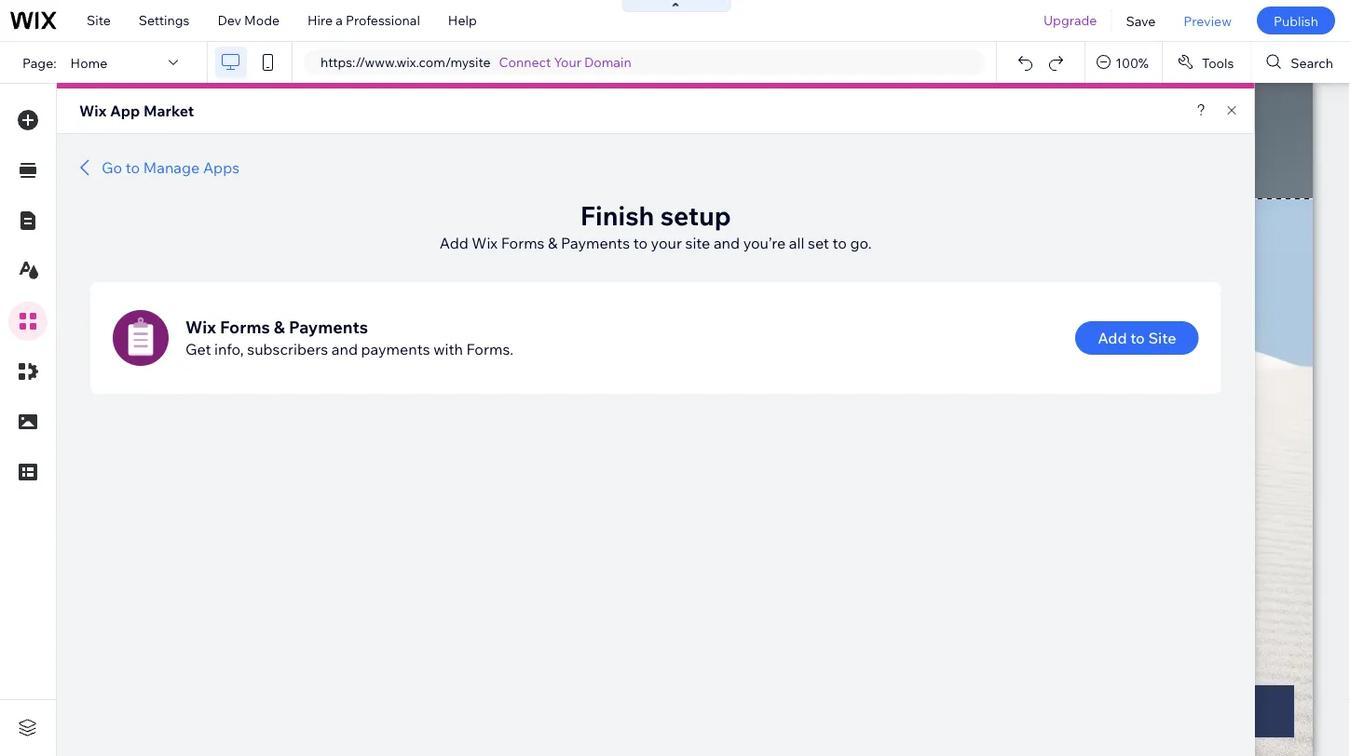 Task type: vqa. For each thing, say whether or not it's contained in the screenshot.
& Wix
yes



Task type: describe. For each thing, give the bounding box(es) containing it.
payments
[[361, 340, 430, 359]]

https://www.wix.com/mysite
[[321, 54, 491, 70]]

subscribers
[[247, 340, 328, 359]]

manage
[[143, 158, 200, 177]]

mode
[[244, 12, 280, 28]]

0 horizontal spatial site
[[87, 12, 111, 28]]

save
[[1126, 12, 1156, 29]]

finish setup add wix forms & payments to your site and you're all set to go.
[[440, 199, 872, 253]]

tools button
[[1163, 42, 1251, 83]]

publish button
[[1257, 7, 1336, 34]]

publish
[[1274, 12, 1319, 29]]

hire a professional
[[308, 12, 420, 28]]

upgrade
[[1044, 12, 1097, 28]]

& inside finish setup add wix forms & payments to your site and you're all set to go.
[[548, 234, 558, 253]]

wix for market
[[79, 102, 107, 120]]

wix for &
[[185, 316, 216, 337]]

wix app market
[[79, 102, 194, 120]]

a
[[336, 12, 343, 28]]

connect
[[499, 54, 551, 70]]

to inside button
[[1131, 329, 1145, 348]]

add inside button
[[1098, 329, 1127, 348]]

forms.
[[467, 340, 514, 359]]

apps
[[203, 158, 240, 177]]

domain
[[584, 54, 632, 70]]

app
[[110, 102, 140, 120]]

hire
[[308, 12, 333, 28]]

settings
[[139, 12, 190, 28]]

search button
[[1252, 42, 1351, 83]]

help
[[448, 12, 477, 28]]

home
[[70, 54, 107, 71]]

add inside finish setup add wix forms & payments to your site and you're all set to go.
[[440, 234, 469, 253]]

forms inside finish setup add wix forms & payments to your site and you're all set to go.
[[501, 234, 545, 253]]

and inside finish setup add wix forms & payments to your site and you're all set to go.
[[714, 234, 740, 253]]

https://www.wix.com/mysite connect your domain
[[321, 54, 632, 70]]

setup
[[661, 199, 731, 232]]

payments inside finish setup add wix forms & payments to your site and you're all set to go.
[[561, 234, 630, 253]]

site
[[686, 234, 711, 253]]

go to manage apps button
[[74, 157, 240, 179]]

go.
[[850, 234, 872, 253]]

professional
[[346, 12, 420, 28]]



Task type: locate. For each thing, give the bounding box(es) containing it.
wix
[[79, 102, 107, 120], [472, 234, 498, 253], [185, 316, 216, 337]]

payments up subscribers
[[289, 316, 368, 337]]

0 vertical spatial wix
[[79, 102, 107, 120]]

set
[[808, 234, 829, 253]]

info,
[[214, 340, 244, 359]]

1 vertical spatial &
[[274, 316, 285, 337]]

finish
[[581, 199, 655, 232]]

0 horizontal spatial wix
[[79, 102, 107, 120]]

2 vertical spatial wix
[[185, 316, 216, 337]]

your
[[651, 234, 682, 253]]

1 horizontal spatial &
[[548, 234, 558, 253]]

1 vertical spatial wix
[[472, 234, 498, 253]]

and right site
[[714, 234, 740, 253]]

payments inside wix forms & payments get info, subscribers and payments with forms.
[[289, 316, 368, 337]]

1 horizontal spatial site
[[1149, 329, 1177, 348]]

forms inside wix forms & payments get info, subscribers and payments with forms.
[[220, 316, 270, 337]]

&
[[548, 234, 558, 253], [274, 316, 285, 337]]

site inside button
[[1149, 329, 1177, 348]]

get
[[185, 340, 211, 359]]

tools
[[1202, 54, 1234, 71]]

1 vertical spatial add
[[1098, 329, 1127, 348]]

add
[[440, 234, 469, 253], [1098, 329, 1127, 348]]

wix inside finish setup add wix forms & payments to your site and you're all set to go.
[[472, 234, 498, 253]]

with
[[434, 340, 463, 359]]

all
[[789, 234, 805, 253]]

save button
[[1112, 0, 1170, 41]]

& inside wix forms & payments get info, subscribers and payments with forms.
[[274, 316, 285, 337]]

0 horizontal spatial payments
[[289, 316, 368, 337]]

preview
[[1184, 12, 1232, 29]]

0 vertical spatial payments
[[561, 234, 630, 253]]

and inside wix forms & payments get info, subscribers and payments with forms.
[[332, 340, 358, 359]]

0 horizontal spatial &
[[274, 316, 285, 337]]

and left payments
[[332, 340, 358, 359]]

100% button
[[1086, 42, 1162, 83]]

add to site
[[1098, 329, 1177, 348]]

forms
[[501, 234, 545, 253], [220, 316, 270, 337]]

0 vertical spatial site
[[87, 12, 111, 28]]

to inside button
[[126, 158, 140, 177]]

0 vertical spatial add
[[440, 234, 469, 253]]

0 horizontal spatial forms
[[220, 316, 270, 337]]

wix inside wix forms & payments get info, subscribers and payments with forms.
[[185, 316, 216, 337]]

1 vertical spatial and
[[332, 340, 358, 359]]

go to manage apps
[[102, 158, 240, 177]]

payments
[[561, 234, 630, 253], [289, 316, 368, 337]]

payments down finish on the left of the page
[[561, 234, 630, 253]]

add to site button
[[1076, 322, 1199, 355]]

preview button
[[1170, 0, 1246, 41]]

0 horizontal spatial add
[[440, 234, 469, 253]]

1 vertical spatial forms
[[220, 316, 270, 337]]

go
[[102, 158, 122, 177]]

1 horizontal spatial wix
[[185, 316, 216, 337]]

wix forms & payments get info, subscribers and payments with forms.
[[185, 316, 514, 359]]

0 horizontal spatial and
[[332, 340, 358, 359]]

site
[[87, 12, 111, 28], [1149, 329, 1177, 348]]

0 vertical spatial and
[[714, 234, 740, 253]]

100%
[[1116, 54, 1149, 71]]

to
[[126, 158, 140, 177], [633, 234, 648, 253], [833, 234, 847, 253], [1131, 329, 1145, 348]]

1 horizontal spatial forms
[[501, 234, 545, 253]]

2 horizontal spatial wix
[[472, 234, 498, 253]]

dev
[[218, 12, 241, 28]]

1 vertical spatial payments
[[289, 316, 368, 337]]

market
[[143, 102, 194, 120]]

1 horizontal spatial add
[[1098, 329, 1127, 348]]

your
[[554, 54, 582, 70]]

0 vertical spatial forms
[[501, 234, 545, 253]]

and
[[714, 234, 740, 253], [332, 340, 358, 359]]

you're
[[744, 234, 786, 253]]

dev mode
[[218, 12, 280, 28]]

1 horizontal spatial payments
[[561, 234, 630, 253]]

1 horizontal spatial and
[[714, 234, 740, 253]]

1 vertical spatial site
[[1149, 329, 1177, 348]]

0 vertical spatial &
[[548, 234, 558, 253]]

search
[[1291, 54, 1334, 71]]



